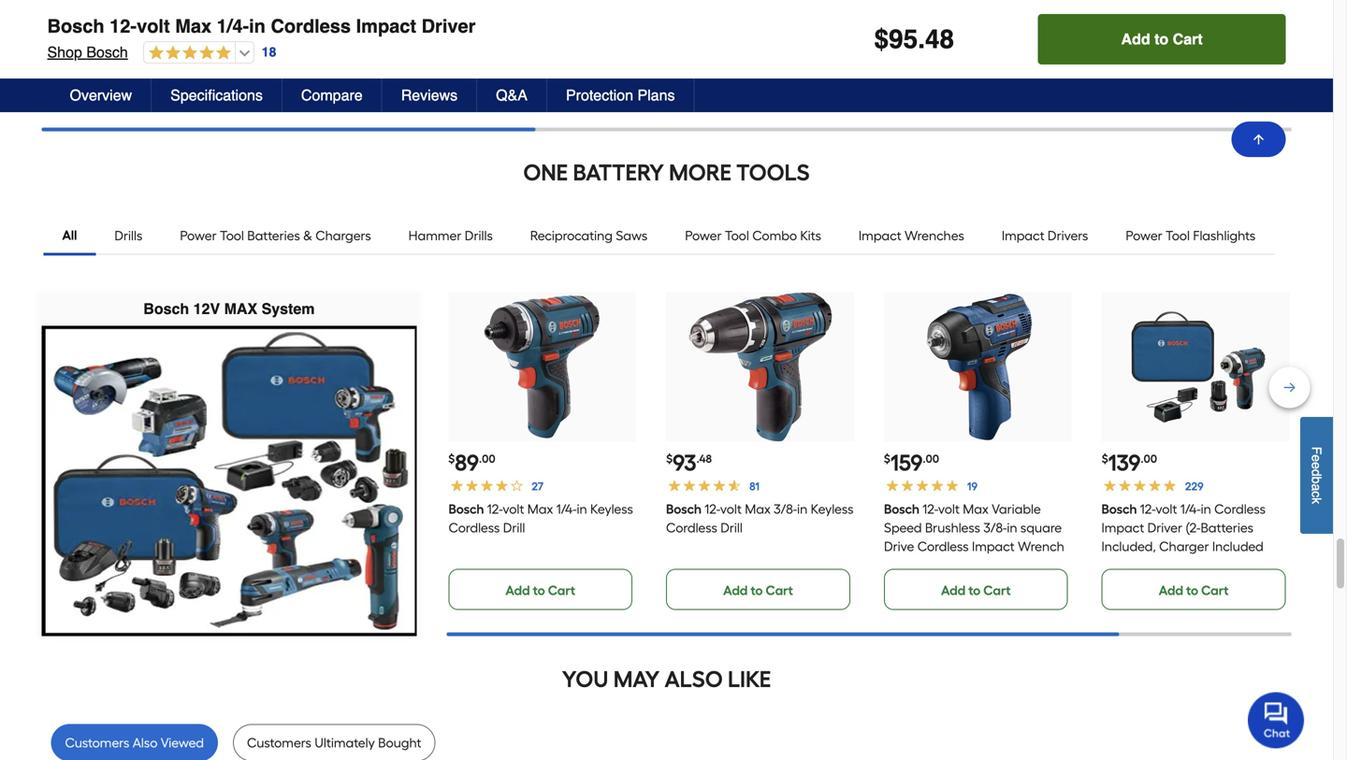Task type: locate. For each thing, give the bounding box(es) containing it.
hard inside 24-volt 1/4-in brushless cordless impact driver (1- battery included, charger included and hard case included) add to cart
[[338, 53, 368, 68]]

1 vertical spatial bag
[[1156, 558, 1181, 574]]

combo down 4-
[[1020, 15, 1065, 31]]

to down 12-volt 1/4-in cordless impact driver (2-batteries included, charger included and soft bag included)
[[1187, 583, 1199, 599]]

included inside multivolt 4-tool brushless power tool combo kit with soft case (2-batteries included and charger included) add to cart
[[894, 53, 946, 68]]

1 24- from the left
[[75, 0, 93, 12]]

all
[[62, 228, 77, 243]]

included)
[[894, 71, 950, 87]]

add to cart up tools
[[736, 78, 806, 94]]

case inside 24-volt 1/4-in brushless cordless impact driver (1- battery included, charger included and hard case included) add to cart
[[371, 53, 402, 68]]

2 vertical spatial soft
[[1129, 558, 1153, 574]]

2 horizontal spatial (2-
[[1186, 520, 1201, 536]]

list item
[[44, 0, 226, 105], [256, 0, 439, 105], [469, 0, 652, 105], [894, 0, 1077, 105], [1107, 0, 1290, 105]]

.00 for 89
[[479, 453, 496, 466]]

bought
[[378, 736, 421, 752]]

.
[[918, 24, 925, 54]]

$ 139 .00
[[1102, 450, 1158, 477]]

multivolt
[[971, 0, 1023, 12]]

bosch up speed
[[884, 502, 920, 518]]

volt for 12-volt max 1/4-in keyless cordless drill
[[503, 502, 524, 518]]

tool up bosch 12v max system
[[220, 228, 244, 244]]

add inside 159 list item
[[941, 583, 966, 599]]

cart inside 93 list item
[[766, 583, 793, 599]]

0 horizontal spatial also
[[133, 736, 158, 752]]

$ for 95
[[874, 24, 889, 54]]

charger for 24-volt 1/4-in brushless cordless impact driver (2- batteries included, charger included and hard case included)
[[157, 34, 207, 50]]

list item containing 24-volt 1/4-in brushless cordless impact driver (2- batteries included, charger included and hard case included)
[[44, 0, 226, 105]]

to left reviews
[[338, 78, 350, 94]]

cart
[[1173, 30, 1203, 48], [141, 78, 168, 94], [353, 78, 381, 94], [566, 78, 593, 94], [779, 78, 806, 94], [991, 78, 1019, 94], [1204, 78, 1232, 94], [548, 583, 576, 599], [766, 583, 793, 599], [984, 583, 1011, 599], [1202, 583, 1229, 599]]

1 vertical spatial soft
[[551, 53, 575, 68]]

plans
[[638, 87, 675, 104]]

93
[[673, 450, 697, 477]]

included inside 24-volt 1/4-in brushless cordless impact driver (1- battery included, charger included and hard case included) add to cart
[[256, 53, 308, 68]]

soft inside the 18-volt 1/2-in keyless brushless cordless drill (1- battery included, charger included and soft bag included) add to cart
[[551, 53, 575, 68]]

0 horizontal spatial customers
[[65, 736, 129, 752]]

drill inside the 18-volt 1/2-in keyless brushless cordless drill (1- battery included, charger included and soft bag included) add to cart
[[582, 15, 604, 31]]

1 (1- from the left
[[395, 15, 408, 31]]

12- inside 12-volt max 3/8-in keyless cordless drill
[[705, 502, 721, 518]]

$ 93 .48
[[666, 450, 712, 477]]

and inside "24-volt 1/4-in brushless cordless impact driver (2- batteries included, charger included and hard case included) add to cart"
[[98, 53, 122, 68]]

1 horizontal spatial (1-
[[607, 15, 620, 31]]

add down tool)
[[941, 583, 966, 599]]

driver up reviews
[[422, 15, 476, 37]]

power inside power tool combo kits button
[[685, 228, 722, 244]]

24- up 'shop bosch'
[[75, 0, 93, 12]]

to down 'shop bosch'
[[125, 78, 138, 94]]

charger
[[157, 34, 207, 50], [361, 34, 411, 50], [573, 34, 623, 50], [976, 53, 1026, 68], [1160, 539, 1210, 555]]

2 drills from the left
[[465, 228, 493, 244]]

keyless for 93
[[811, 502, 854, 518]]

battery up compare button at the top of the page
[[256, 34, 300, 50]]

$ inside $ 89 .00
[[449, 453, 455, 466]]

2 .00 from the left
[[923, 453, 940, 466]]

24- up bosch 12-volt max 1/4-in cordless impact driver
[[288, 0, 306, 12]]

drill for 93
[[721, 520, 743, 536]]

one
[[523, 159, 568, 186]]

95
[[889, 24, 918, 54]]

0 horizontal spatial 24-
[[75, 0, 93, 12]]

impact up compare
[[311, 15, 353, 31]]

battery down 18-
[[469, 34, 513, 50]]

1 horizontal spatial customers
[[247, 736, 312, 752]]

included for 18-volt 1/2-in keyless brushless cordless drill (1- battery included, charger included and soft bag included)
[[469, 53, 520, 68]]

customers left "ultimately"
[[247, 736, 312, 752]]

driver up compare button at the top of the page
[[357, 15, 392, 31]]

volt inside the 12-volt max 1/4-in keyless cordless drill
[[503, 502, 524, 518]]

add to cart inside 139 list item
[[1159, 583, 1229, 599]]

system
[[262, 301, 315, 318]]

and for 24-volt 1/4-in brushless cordless impact driver (2- batteries included, charger included and hard case included)
[[98, 53, 122, 68]]

to down 12-volt max 3/8-in keyless cordless drill
[[751, 583, 763, 599]]

.00 up 12-volt 1/4-in cordless impact driver (2-batteries included, charger included and soft bag included)
[[1141, 453, 1158, 466]]

bosch 12-volt max 3/8-in keyless cordless drill image
[[685, 293, 835, 442]]

1 horizontal spatial combo
[[1020, 15, 1065, 31]]

soft
[[941, 34, 965, 50], [551, 53, 575, 68], [1129, 558, 1153, 574]]

2 horizontal spatial battery
[[573, 159, 664, 186]]

10-in single bevel compound corded miter saw link inside list item
[[1107, 0, 1286, 31]]

keyless inside 12-volt max 3/8-in keyless cordless drill
[[811, 502, 854, 518]]

10-in single bevel compound corded miter saw link
[[1107, 0, 1290, 51], [1107, 0, 1286, 31]]

2 horizontal spatial .00
[[1141, 453, 1158, 466]]

compare button
[[283, 79, 382, 112]]

3 list item from the left
[[469, 0, 652, 105]]

protection
[[566, 87, 634, 104]]

power tool batteries & chargers
[[180, 228, 371, 244]]

(bare
[[884, 558, 916, 574]]

power tool flashlights button
[[1107, 218, 1275, 255]]

in inside the 18-volt 1/2-in keyless brushless cordless drill (1- battery included, charger included and soft bag included) add to cart
[[569, 0, 579, 12]]

included, for 18-volt 1/2-in keyless brushless cordless drill (1- battery included, charger included and soft bag included)
[[516, 34, 570, 50]]

to inside 24-volt 1/4-in brushless cordless impact driver (1- battery included, charger included and hard case included) add to cart
[[338, 78, 350, 94]]

to up tools
[[764, 78, 776, 94]]

1 horizontal spatial drill
[[582, 15, 604, 31]]

add down 48 at top
[[949, 78, 974, 94]]

tool left flashlights
[[1166, 228, 1190, 244]]

$ 95 . 48
[[874, 24, 955, 54]]

cordless inside 12-volt max variable speed brushless 3/8-in square drive cordless impact wrench (bare tool)
[[918, 539, 969, 555]]

.00
[[479, 453, 496, 466], [923, 453, 940, 466], [1141, 453, 1158, 466]]

1 horizontal spatial also
[[665, 666, 723, 694]]

charger inside 12-volt 1/4-in cordless impact driver (2-batteries included, charger included and soft bag included)
[[1160, 539, 1210, 555]]

charger inside multivolt 4-tool brushless power tool combo kit with soft case (2-batteries included and charger included) add to cart
[[976, 53, 1026, 68]]

e
[[1310, 455, 1325, 462], [1310, 462, 1325, 470]]

drills right hammer
[[465, 228, 493, 244]]

impact down the 139
[[1102, 520, 1145, 536]]

bosch down '93'
[[666, 502, 702, 518]]

.00 up 12-volt max variable speed brushless 3/8-in square drive cordless impact wrench (bare tool)
[[923, 453, 940, 466]]

max inside the 12-volt max 1/4-in keyless cordless drill
[[527, 502, 553, 518]]

.00 up the 12-volt max 1/4-in keyless cordless drill
[[479, 453, 496, 466]]

add to cart button
[[1038, 14, 1286, 65]]

combo left the 'kits'
[[753, 228, 797, 244]]

0 horizontal spatial hard
[[125, 53, 155, 68]]

power inside power tool batteries & chargers button
[[180, 228, 217, 244]]

12- down .48 at the right bottom of the page
[[705, 502, 721, 518]]

(1- for driver
[[395, 15, 408, 31]]

impact left the "drivers"
[[1002, 228, 1045, 244]]

48
[[925, 24, 955, 54]]

included for 24-volt 1/4-in brushless cordless impact driver (1- battery included, charger included and hard case included)
[[256, 53, 308, 68]]

and inside 24-volt 1/4-in brushless cordless impact driver (1- battery included, charger included and hard case included) add to cart
[[311, 53, 335, 68]]

12-
[[110, 15, 137, 37], [487, 502, 503, 518], [705, 502, 721, 518], [923, 502, 938, 518], [1141, 502, 1156, 518]]

1 horizontal spatial 3/8-
[[984, 520, 1007, 536]]

impact inside 12-volt 1/4-in cordless impact driver (2-batteries included, charger included and soft bag included)
[[1102, 520, 1145, 536]]

q&a button
[[477, 79, 547, 112]]

kit
[[894, 34, 910, 50]]

add inside multivolt 4-tool brushless power tool combo kit with soft case (2-batteries included and charger included) add to cart
[[949, 78, 974, 94]]

reciprocating saws
[[530, 228, 648, 244]]

soft inside 12-volt 1/4-in cordless impact driver (2-batteries included, charger included and soft bag included)
[[1129, 558, 1153, 574]]

power for power tool flashlights
[[1126, 228, 1163, 244]]

in inside 24-volt 1/4-in brushless cordless impact driver (1- battery included, charger included and hard case included) add to cart
[[351, 0, 362, 12]]

1 horizontal spatial (2-
[[1003, 34, 1018, 50]]

(1- inside 24-volt 1/4-in brushless cordless impact driver (1- battery included, charger included and hard case included) add to cart
[[395, 15, 408, 31]]

2 vertical spatial (2-
[[1186, 520, 1201, 536]]

to right included)
[[976, 78, 989, 94]]

brushless inside 24-volt 1/4-in brushless cordless impact driver (1- battery included, charger included and hard case included) add to cart
[[365, 0, 420, 12]]

add to cart inside 93 list item
[[724, 583, 793, 599]]

also
[[665, 666, 723, 694], [133, 736, 158, 752]]

impact inside 12-volt max variable speed brushless 3/8-in square drive cordless impact wrench (bare tool)
[[972, 539, 1015, 555]]

to down 12-volt max variable speed brushless 3/8-in square drive cordless impact wrench (bare tool)
[[969, 583, 981, 599]]

to down the 12-volt max 1/4-in keyless cordless drill
[[533, 583, 545, 599]]

hard
[[125, 53, 155, 68], [338, 53, 368, 68]]

.00 inside $ 159 .00
[[923, 453, 940, 466]]

also left viewed
[[133, 736, 158, 752]]

1 horizontal spatial soft
[[941, 34, 965, 50]]

add to cart link inside 93 list item
[[666, 570, 851, 611]]

cart left reviews
[[353, 78, 381, 94]]

d
[[1310, 469, 1325, 477]]

$ inside $ 159 .00
[[884, 453, 891, 466]]

0 horizontal spatial drill
[[503, 520, 525, 536]]

max
[[224, 301, 257, 318]]

2 24- from the left
[[288, 0, 306, 12]]

1 horizontal spatial .00
[[923, 453, 940, 466]]

cart down 10-
[[1173, 30, 1203, 48]]

battery up saws
[[573, 159, 664, 186]]

$ inside $ 93 .48
[[666, 453, 673, 466]]

1 horizontal spatial hard
[[338, 53, 368, 68]]

case up specifications
[[158, 53, 189, 68]]

max for 93
[[745, 502, 771, 518]]

case for 24-volt 1/4-in brushless cordless impact driver (1- battery included, charger included and hard case included)
[[371, 53, 402, 68]]

power inside power tool flashlights button
[[1126, 228, 1163, 244]]

2 horizontal spatial case
[[969, 34, 1000, 50]]

3 .00 from the left
[[1141, 453, 1158, 466]]

tool
[[1036, 0, 1060, 12], [993, 15, 1017, 31], [220, 228, 244, 244], [725, 228, 749, 244], [1166, 228, 1190, 244]]

12- down $ 139 .00
[[1141, 502, 1156, 518]]

1 customers from the left
[[65, 736, 129, 752]]

max for 89
[[527, 502, 553, 518]]

keyless inside the 12-volt max 1/4-in keyless cordless drill
[[590, 502, 633, 518]]

and
[[98, 53, 122, 68], [311, 53, 335, 68], [523, 53, 547, 68], [949, 53, 973, 68], [1102, 558, 1126, 574]]

included, down 1/2-
[[516, 34, 570, 50]]

single
[[1214, 0, 1250, 12]]

f
[[1310, 447, 1325, 455]]

add down the 12-volt max 1/4-in keyless cordless drill
[[506, 583, 530, 599]]

0 vertical spatial combo
[[1020, 15, 1065, 31]]

add down 'shop bosch'
[[98, 78, 123, 94]]

keyless for 89
[[590, 502, 633, 518]]

2 horizontal spatial soft
[[1129, 558, 1153, 574]]

1/4- for 24-volt 1/4-in brushless cordless impact driver (2- batteries included, charger included and hard case included) add to cart
[[118, 0, 139, 12]]

included, up compare
[[303, 34, 357, 50]]

1 horizontal spatial battery
[[469, 34, 513, 50]]

volt for 12-volt 1/4-in cordless impact driver (2-batteries included, charger included and soft bag included)
[[1156, 502, 1178, 518]]

tool inside button
[[1166, 228, 1190, 244]]

24- inside "24-volt 1/4-in brushless cordless impact driver (2- batteries included, charger included and hard case included) add to cart"
[[75, 0, 93, 12]]

brushless inside multivolt 4-tool brushless power tool combo kit with soft case (2-batteries included and charger included) add to cart
[[894, 15, 950, 31]]

add down 12-volt max 3/8-in keyless cordless drill
[[724, 583, 748, 599]]

impact down variable
[[972, 539, 1015, 555]]

12- down $ 89 .00
[[487, 502, 503, 518]]

add to cart
[[1122, 30, 1203, 48], [736, 78, 806, 94], [1162, 78, 1232, 94], [506, 583, 576, 599], [724, 583, 793, 599], [941, 583, 1011, 599], [1159, 583, 1229, 599]]

included) for 18-volt 1/2-in keyless brushless cordless drill (1- battery included, charger included and soft bag included)
[[469, 71, 524, 87]]

volt inside 24-volt 1/4-in brushless cordless impact driver (1- battery included, charger included and hard case included) add to cart
[[306, 0, 328, 12]]

24-volt 1/4-in brushless cordless impact driver (2- batteries included, charger included and hard case included) add to cart
[[44, 0, 207, 94]]

speed
[[884, 520, 922, 536]]

drills button
[[96, 218, 161, 255]]

case up reviews
[[371, 53, 402, 68]]

0 horizontal spatial bag
[[578, 53, 602, 68]]

driver
[[144, 15, 179, 31], [357, 15, 392, 31], [422, 15, 476, 37], [1148, 520, 1183, 536]]

tool for power tool flashlights
[[1166, 228, 1190, 244]]

24- inside 24-volt 1/4-in brushless cordless impact driver (1- battery included, charger included and hard case included) add to cart
[[288, 0, 306, 12]]

$ for 159
[[884, 453, 891, 466]]

24-volt 1/4-in brushless cordless impact driver (2- batteries included, charger included and hard case included) link
[[44, 0, 226, 87], [44, 0, 216, 87]]

12- for 93
[[705, 502, 721, 518]]

bosch 12v max system
[[143, 301, 315, 318]]

hard for batteries
[[125, 53, 155, 68]]

tool)
[[919, 558, 947, 574]]

cart down 12-volt max variable speed brushless 3/8-in square drive cordless impact wrench (bare tool)
[[984, 583, 1011, 599]]

tool right multivolt
[[1036, 0, 1060, 12]]

drive
[[884, 539, 914, 555]]

1/4- inside 12-volt 1/4-in cordless impact driver (2-batteries included, charger included and soft bag included)
[[1181, 502, 1201, 518]]

1 horizontal spatial bag
[[1156, 558, 1181, 574]]

1 vertical spatial combo
[[753, 228, 797, 244]]

12-volt max 3/8-in keyless cordless drill
[[666, 502, 854, 536]]

power right the "drivers"
[[1126, 228, 1163, 244]]

brushless
[[152, 0, 207, 12], [365, 0, 420, 12], [469, 15, 524, 31], [894, 15, 950, 31], [925, 520, 981, 536]]

c
[[1310, 491, 1325, 498]]

93 list item
[[666, 293, 854, 611]]

0 vertical spatial 3/8-
[[774, 502, 797, 518]]

2 (1- from the left
[[607, 15, 620, 31]]

keyless
[[582, 0, 625, 12], [590, 502, 633, 518], [811, 502, 854, 518]]

to inside 93 list item
[[751, 583, 763, 599]]

hammer
[[409, 228, 462, 244]]

compare
[[301, 87, 363, 104]]

12- for 159
[[923, 502, 938, 518]]

volt for 12-volt max variable speed brushless 3/8-in square drive cordless impact wrench (bare tool)
[[938, 502, 960, 518]]

$ inside $ 139 .00
[[1102, 453, 1109, 466]]

add to cart down tool)
[[941, 583, 1011, 599]]

driver inside 12-volt 1/4-in cordless impact driver (2-batteries included, charger included and soft bag included)
[[1148, 520, 1183, 536]]

add down "add to cart" button
[[1162, 78, 1186, 94]]

add to cart down the 12-volt max 1/4-in keyless cordless drill
[[506, 583, 576, 599]]

battery inside 24-volt 1/4-in brushless cordless impact driver (1- battery included, charger included and hard case included) add to cart
[[256, 34, 300, 50]]

driver inside 24-volt 1/4-in brushless cordless impact driver (1- battery included, charger included and hard case included) add to cart
[[357, 15, 392, 31]]

hard inside "24-volt 1/4-in brushless cordless impact driver (2- batteries included, charger included and hard case included) add to cart"
[[125, 53, 155, 68]]

1 vertical spatial (2-
[[1003, 34, 1018, 50]]

0 vertical spatial soft
[[941, 34, 965, 50]]

included, down $ 139 .00
[[1102, 539, 1157, 555]]

cart down multivolt
[[991, 78, 1019, 94]]

1/4- inside 24-volt 1/4-in brushless cordless impact driver (1- battery included, charger included and hard case included) add to cart
[[331, 0, 351, 12]]

(1- inside the 18-volt 1/2-in keyless brushless cordless drill (1- battery included, charger included and soft bag included) add to cart
[[607, 15, 620, 31]]

hard up compare button at the top of the page
[[338, 53, 368, 68]]

1 vertical spatial 3/8-
[[984, 520, 1007, 536]]

list item containing 18-volt 1/2-in keyless brushless cordless drill (1- battery included, charger included and soft bag included)
[[469, 0, 652, 105]]

1 vertical spatial also
[[133, 736, 158, 752]]

(1- up reviews
[[395, 15, 408, 31]]

in inside 12-volt max 3/8-in keyless cordless drill
[[797, 502, 808, 518]]

12- inside 12-volt 1/4-in cordless impact driver (2-batteries included, charger included and soft bag included)
[[1141, 502, 1156, 518]]

cart down 4.8 stars "image"
[[141, 78, 168, 94]]

driver up 4.8 stars "image"
[[144, 15, 179, 31]]

.00 inside $ 139 .00
[[1141, 453, 1158, 466]]

2 horizontal spatial drill
[[721, 520, 743, 536]]

power down multivolt
[[953, 15, 990, 31]]

0 horizontal spatial .00
[[479, 453, 496, 466]]

volt inside 12-volt max variable speed brushless 3/8-in square drive cordless impact wrench (bare tool)
[[938, 502, 960, 518]]

included) inside "24-volt 1/4-in brushless cordless impact driver (2- batteries included, charger included and hard case included) add to cart"
[[44, 71, 99, 87]]

customers left viewed
[[65, 736, 129, 752]]

included,
[[100, 34, 154, 50], [303, 34, 357, 50], [516, 34, 570, 50], [1102, 539, 1157, 555]]

customers for customers also viewed
[[65, 736, 129, 752]]

cordless inside the 12-volt max 1/4-in keyless cordless drill
[[449, 520, 500, 536]]

1 drills from the left
[[114, 228, 143, 244]]

power
[[953, 15, 990, 31], [180, 228, 217, 244], [685, 228, 722, 244], [1126, 228, 1163, 244]]

1 horizontal spatial 24-
[[288, 0, 306, 12]]

3/8- inside 12-volt max 3/8-in keyless cordless drill
[[774, 502, 797, 518]]

hammer drills
[[409, 228, 493, 244]]

(1- up protection plans
[[607, 15, 620, 31]]

add to cart down 10-
[[1122, 30, 1203, 48]]

and inside the 18-volt 1/2-in keyless brushless cordless drill (1- battery included, charger included and soft bag included) add to cart
[[523, 53, 547, 68]]

also left like
[[665, 666, 723, 694]]

5 list item from the left
[[1107, 0, 1290, 105]]

18-volt 1/2-in keyless brushless cordless drill (1- battery included, charger included and soft bag included) link
[[469, 0, 652, 87], [469, 0, 632, 87]]

bosch 12-volt max variable speed brushless 3/8-in square drive cordless impact wrench (bare tool) image
[[903, 293, 1053, 442]]

overview button
[[51, 79, 152, 112]]

cart inside the 18-volt 1/2-in keyless brushless cordless drill (1- battery included, charger included and soft bag included) add to cart
[[566, 78, 593, 94]]

bosch down 89
[[449, 502, 484, 518]]

add to cart down 12-volt 1/4-in cordless impact driver (2-batteries included, charger included and soft bag included)
[[1159, 583, 1229, 599]]

to inside "add to cart" button
[[1155, 30, 1169, 48]]

12- down $ 159 .00
[[923, 502, 938, 518]]

12- for 139
[[1141, 502, 1156, 518]]

0 horizontal spatial 3/8-
[[774, 502, 797, 518]]

tool down tools
[[725, 228, 749, 244]]

24-
[[75, 0, 93, 12], [288, 0, 306, 12]]

charger inside 24-volt 1/4-in brushless cordless impact driver (1- battery included, charger included and hard case included) add to cart
[[361, 34, 411, 50]]

combo
[[1020, 15, 1065, 31], [753, 228, 797, 244]]

specifications button
[[152, 79, 283, 112]]

bosch right shop
[[86, 44, 128, 61]]

1 .00 from the left
[[479, 453, 496, 466]]

0 vertical spatial (2-
[[182, 15, 197, 31]]

reciprocating saws button
[[512, 218, 666, 255]]

add up tools
[[736, 78, 761, 94]]

bosch down the 139
[[1102, 502, 1138, 518]]

0 horizontal spatial combo
[[753, 228, 797, 244]]

volt for 18-volt 1/2-in keyless brushless cordless drill (1- battery included, charger included and soft bag included) add to cart
[[523, 0, 545, 12]]

all button
[[44, 218, 96, 255]]

included, inside the 18-volt 1/2-in keyless brushless cordless drill (1- battery included, charger included and soft bag included) add to cart
[[516, 34, 570, 50]]

0 horizontal spatial drills
[[114, 228, 143, 244]]

combo inside button
[[753, 228, 797, 244]]

max inside 12-volt max 3/8-in keyless cordless drill
[[745, 502, 771, 518]]

drills right all
[[114, 228, 143, 244]]

keyless inside the 18-volt 1/2-in keyless brushless cordless drill (1- battery included, charger included and soft bag included) add to cart
[[582, 0, 625, 12]]

add left protection
[[524, 78, 548, 94]]

hard up "overview" button
[[125, 53, 155, 68]]

charger inside the 18-volt 1/2-in keyless brushless cordless drill (1- battery included, charger included and soft bag included) add to cart
[[573, 34, 623, 50]]

volt inside the 18-volt 1/2-in keyless brushless cordless drill (1- battery included, charger included and soft bag included) add to cart
[[523, 0, 545, 12]]

to
[[1155, 30, 1169, 48], [125, 78, 138, 94], [338, 78, 350, 94], [551, 78, 563, 94], [764, 78, 776, 94], [976, 78, 989, 94], [1189, 78, 1201, 94], [533, 583, 545, 599], [751, 583, 763, 599], [969, 583, 981, 599], [1187, 583, 1199, 599]]

to inside "24-volt 1/4-in brushless cordless impact driver (2- batteries included, charger included and hard case included) add to cart"
[[125, 78, 138, 94]]

add down bosch 12-volt max 1/4-in cordless impact driver
[[311, 78, 335, 94]]

power right the 'drills' button
[[180, 228, 217, 244]]

1/4- for 12-volt 1/4-in cordless impact driver (2-batteries included, charger included and soft bag included)
[[1181, 502, 1201, 518]]

0 horizontal spatial (1-
[[395, 15, 408, 31]]

power down more
[[685, 228, 722, 244]]

2 hard from the left
[[338, 53, 368, 68]]

0 horizontal spatial battery
[[256, 34, 300, 50]]

1 hard from the left
[[125, 53, 155, 68]]

2 customers from the left
[[247, 736, 312, 752]]

impact up 'shop bosch'
[[98, 15, 141, 31]]

4 list item from the left
[[894, 0, 1077, 105]]

included, inside 12-volt 1/4-in cordless impact driver (2-batteries included, charger included and soft bag included)
[[1102, 539, 1157, 555]]

.00 for 139
[[1141, 453, 1158, 466]]

volt
[[93, 0, 115, 12], [306, 0, 328, 12], [523, 0, 545, 12], [137, 15, 170, 37], [503, 502, 524, 518], [720, 502, 742, 518], [938, 502, 960, 518], [1156, 502, 1178, 518]]

add to cart down 12-volt max 3/8-in keyless cordless drill
[[724, 583, 793, 599]]

to left corded
[[1155, 30, 1169, 48]]

power tool flashlights
[[1126, 228, 1256, 244]]

included inside the 18-volt 1/2-in keyless brushless cordless drill (1- battery included, charger included and soft bag included) add to cart
[[469, 53, 520, 68]]

add down 12-volt 1/4-in cordless impact driver (2-batteries included, charger included and soft bag included)
[[1159, 583, 1184, 599]]

1 horizontal spatial drills
[[465, 228, 493, 244]]

impact wrenches
[[859, 228, 965, 244]]

0 vertical spatial bag
[[578, 53, 602, 68]]

cart down the 12-volt max 1/4-in keyless cordless drill
[[548, 583, 576, 599]]

0 horizontal spatial (2-
[[182, 15, 197, 31]]

cart down 12-volt max 3/8-in keyless cordless drill
[[766, 583, 793, 599]]

impact left wrenches at top
[[859, 228, 902, 244]]

1 horizontal spatial case
[[371, 53, 402, 68]]

1 list item from the left
[[44, 0, 226, 105]]

0 horizontal spatial case
[[158, 53, 189, 68]]

in
[[139, 0, 149, 12], [351, 0, 362, 12], [569, 0, 579, 12], [1201, 0, 1211, 12], [249, 15, 266, 37], [577, 502, 587, 518], [797, 502, 808, 518], [1201, 502, 1212, 518], [1007, 520, 1018, 536]]

2 e from the top
[[1310, 462, 1325, 470]]

0 horizontal spatial soft
[[551, 53, 575, 68]]

cart down 12-volt 1/4-in cordless impact driver (2-batteries included, charger included and soft bag included)
[[1202, 583, 1229, 599]]

included
[[44, 53, 95, 68], [256, 53, 308, 68], [469, 53, 520, 68], [894, 53, 946, 68], [1213, 539, 1264, 555]]

2 list item from the left
[[256, 0, 439, 105]]

$
[[874, 24, 889, 54], [449, 453, 455, 466], [666, 453, 673, 466], [884, 453, 891, 466], [1102, 453, 1109, 466]]

driver down $ 139 .00
[[1148, 520, 1183, 536]]

included, up overview
[[100, 34, 154, 50]]

tool for power tool batteries & chargers
[[220, 228, 244, 244]]

cart right q&a button
[[566, 78, 593, 94]]

add left corded
[[1122, 30, 1151, 48]]

to left protection
[[551, 78, 563, 94]]

cart inside 24-volt 1/4-in brushless cordless impact driver (1- battery included, charger included and hard case included) add to cart
[[353, 78, 381, 94]]

like
[[728, 666, 771, 694]]

customers also viewed
[[65, 736, 204, 752]]

bosch inside '89' list item
[[449, 502, 484, 518]]

add to cart inside button
[[1122, 30, 1203, 48]]

hard for battery
[[338, 53, 368, 68]]

1/4- inside "24-volt 1/4-in brushless cordless impact driver (2- batteries included, charger included and hard case included) add to cart"
[[118, 0, 139, 12]]

e up d
[[1310, 455, 1325, 462]]

case down multivolt
[[969, 34, 1000, 50]]



Task type: describe. For each thing, give the bounding box(es) containing it.
included, for 24-volt 1/4-in brushless cordless impact driver (2- batteries included, charger included and hard case included)
[[100, 34, 154, 50]]

charger for 24-volt 1/4-in brushless cordless impact driver (1- battery included, charger included and hard case included)
[[361, 34, 411, 50]]

bosch 12-volt 1/4-in cordless impact driver (2-batteries included, charger included and soft bag included) image
[[1121, 293, 1271, 442]]

0 vertical spatial also
[[665, 666, 723, 694]]

to inside multivolt 4-tool brushless power tool combo kit with soft case (2-batteries included and charger included) add to cart
[[976, 78, 989, 94]]

add to cart down "add to cart" button
[[1162, 78, 1232, 94]]

bevel
[[1253, 0, 1285, 12]]

add inside '89' list item
[[506, 583, 530, 599]]

wrench
[[1018, 539, 1065, 555]]

list item containing 10-in single bevel compound corded miter saw
[[1107, 0, 1290, 105]]

cart down corded
[[1204, 78, 1232, 94]]

12-volt 1/4-in cordless impact driver (2-batteries included, charger included and soft bag included)
[[1102, 502, 1266, 574]]

24- for batteries
[[75, 0, 93, 12]]

bosch 12-volt max 1/4-in cordless impact driver
[[47, 15, 476, 37]]

a
[[1310, 484, 1325, 491]]

shop
[[47, 44, 82, 61]]

kits
[[800, 228, 822, 244]]

cordless inside "24-volt 1/4-in brushless cordless impact driver (2- batteries included, charger included and hard case included) add to cart"
[[44, 15, 95, 31]]

you may also like
[[562, 666, 771, 694]]

shop bosch
[[47, 44, 128, 61]]

and inside multivolt 4-tool brushless power tool combo kit with soft case (2-batteries included and charger included) add to cart
[[949, 53, 973, 68]]

included for 24-volt 1/4-in brushless cordless impact driver (2- batteries included, charger included and hard case included)
[[44, 53, 95, 68]]

159
[[891, 450, 923, 477]]

24- for battery
[[288, 0, 306, 12]]

brushless inside "24-volt 1/4-in brushless cordless impact driver (2- batteries included, charger included and hard case included) add to cart"
[[152, 0, 207, 12]]

included) inside 12-volt 1/4-in cordless impact driver (2-batteries included, charger included and soft bag included)
[[1184, 558, 1239, 574]]

case inside multivolt 4-tool brushless power tool combo kit with soft case (2-batteries included and charger included) add to cart
[[969, 34, 1000, 50]]

12v
[[193, 301, 220, 318]]

cart inside 139 list item
[[1202, 583, 1229, 599]]

12- for 89
[[487, 502, 503, 518]]

soft inside multivolt 4-tool brushless power tool combo kit with soft case (2-batteries included and charger included) add to cart
[[941, 34, 965, 50]]

to down "add to cart" button
[[1189, 78, 1201, 94]]

ultimately
[[315, 736, 375, 752]]

brushless inside the 18-volt 1/2-in keyless brushless cordless drill (1- battery included, charger included and soft bag included) add to cart
[[469, 15, 524, 31]]

bosch up shop
[[47, 15, 104, 37]]

cart inside "24-volt 1/4-in brushless cordless impact driver (2- batteries included, charger included and hard case included) add to cart"
[[141, 78, 168, 94]]

included inside 12-volt 1/4-in cordless impact driver (2-batteries included, charger included and soft bag included)
[[1213, 539, 1264, 555]]

volt for 12-volt max 3/8-in keyless cordless drill
[[720, 502, 742, 518]]

cart inside '89' list item
[[548, 583, 576, 599]]

k
[[1310, 498, 1325, 504]]

in inside 10-in single bevel compound corded miter saw
[[1201, 0, 1211, 12]]

wrenches
[[905, 228, 965, 244]]

tool down multivolt
[[993, 15, 1017, 31]]

to inside the 18-volt 1/2-in keyless brushless cordless drill (1- battery included, charger included and soft bag included) add to cart
[[551, 78, 563, 94]]

included) for 24-volt 1/4-in brushless cordless impact driver (2- batteries included, charger included and hard case included)
[[44, 71, 99, 87]]

89
[[455, 450, 479, 477]]

impact wrenches button
[[840, 218, 983, 255]]

b
[[1310, 477, 1325, 484]]

square
[[1021, 520, 1062, 536]]

4-
[[1026, 0, 1036, 12]]

brushless inside 12-volt max variable speed brushless 3/8-in square drive cordless impact wrench (bare tool)
[[925, 520, 981, 536]]

3/8- inside 12-volt max variable speed brushless 3/8-in square drive cordless impact wrench (bare tool)
[[984, 520, 1007, 536]]

power inside multivolt 4-tool brushless power tool combo kit with soft case (2-batteries included and charger included) add to cart
[[953, 15, 990, 31]]

more
[[669, 159, 732, 186]]

cordless inside 12-volt 1/4-in cordless impact driver (2-batteries included, charger included and soft bag included)
[[1215, 502, 1266, 518]]

24-volt 1/4-in brushless cordless impact driver (1- battery included, charger included and hard case included) add to cart
[[256, 0, 420, 94]]

to inside 139 list item
[[1187, 583, 1199, 599]]

4.8 stars image
[[144, 45, 231, 62]]

in inside the 12-volt max 1/4-in keyless cordless drill
[[577, 502, 587, 518]]

chat invite button image
[[1248, 692, 1305, 749]]

in inside 12-volt 1/4-in cordless impact driver (2-batteries included, charger included and soft bag included)
[[1201, 502, 1212, 518]]

add inside 139 list item
[[1159, 583, 1184, 599]]

power for power tool combo kits
[[685, 228, 722, 244]]

protection plans
[[566, 87, 675, 104]]

case for 24-volt 1/4-in brushless cordless impact driver (2- batteries included, charger included and hard case included)
[[158, 53, 189, 68]]

.48
[[697, 453, 712, 466]]

reciprocating
[[530, 228, 613, 244]]

.00 for 159
[[923, 453, 940, 466]]

impact inside 24-volt 1/4-in brushless cordless impact driver (1- battery included, charger included and hard case included) add to cart
[[311, 15, 353, 31]]

impact inside button
[[1002, 228, 1045, 244]]

list item containing 24-volt 1/4-in brushless cordless impact driver (1- battery included, charger included and hard case included)
[[256, 0, 439, 105]]

bag inside the 18-volt 1/2-in keyless brushless cordless drill (1- battery included, charger included and soft bag included) add to cart
[[578, 53, 602, 68]]

bosch 12-volt max 1/4-in keyless cordless drill image
[[468, 293, 617, 442]]

in inside "24-volt 1/4-in brushless cordless impact driver (2- batteries included, charger included and hard case included) add to cart"
[[139, 0, 149, 12]]

12-volt max 1/4-in keyless cordless drill
[[449, 502, 633, 536]]

volt for 24-volt 1/4-in brushless cordless impact driver (2- batteries included, charger included and hard case included) add to cart
[[93, 0, 115, 12]]

battery for brushless
[[469, 34, 513, 50]]

add inside 93 list item
[[724, 583, 748, 599]]

add to cart link inside 159 list item
[[884, 570, 1068, 611]]

included, for 24-volt 1/4-in brushless cordless impact driver (1- battery included, charger included and hard case included)
[[303, 34, 357, 50]]

bosch 12v max system image
[[42, 326, 417, 637]]

with
[[913, 34, 938, 50]]

$ for 139
[[1102, 453, 1109, 466]]

customers ultimately bought
[[247, 736, 421, 752]]

viewed
[[161, 736, 204, 752]]

batteries inside "24-volt 1/4-in brushless cordless impact driver (2- batteries included, charger included and hard case included) add to cart"
[[44, 34, 96, 50]]

89 list item
[[449, 293, 636, 611]]

impact up reviews
[[356, 15, 416, 37]]

batteries inside multivolt 4-tool brushless power tool combo kit with soft case (2-batteries included and charger included) add to cart
[[1018, 34, 1071, 50]]

arrow up image
[[1252, 132, 1267, 147]]

reviews button
[[382, 79, 477, 112]]

12-volt max variable speed brushless 3/8-in square drive cordless impact wrench (bare tool)
[[884, 502, 1065, 574]]

saw
[[1260, 15, 1286, 31]]

(2- inside multivolt 4-tool brushless power tool combo kit with soft case (2-batteries included and charger included) add to cart
[[1003, 34, 1018, 50]]

1 e from the top
[[1310, 455, 1325, 462]]

impact drivers button
[[983, 218, 1107, 255]]

battery for cordless
[[256, 34, 300, 50]]

customers for customers ultimately bought
[[247, 736, 312, 752]]

batteries inside 12-volt 1/4-in cordless impact driver (2-batteries included, charger included and soft bag included)
[[1201, 520, 1254, 536]]

hammer drills button
[[390, 218, 512, 255]]

add to cart inside '89' list item
[[506, 583, 576, 599]]

may
[[614, 666, 660, 694]]

charger for 18-volt 1/2-in keyless brushless cordless drill (1- battery included, charger included and soft bag included)
[[573, 34, 623, 50]]

volt for 24-volt 1/4-in brushless cordless impact driver (1- battery included, charger included and hard case included) add to cart
[[306, 0, 328, 12]]

cordless inside 24-volt 1/4-in brushless cordless impact driver (1- battery included, charger included and hard case included) add to cart
[[256, 15, 308, 31]]

chargers
[[316, 228, 371, 244]]

bosch left 12v
[[143, 301, 189, 318]]

cart up tools
[[779, 78, 806, 94]]

power tool combo kits button
[[666, 218, 840, 255]]

18-volt 1/2-in keyless brushless cordless drill (1- battery included, charger included and soft bag included) add to cart
[[469, 0, 625, 94]]

1/4- for 24-volt 1/4-in brushless cordless impact driver (1- battery included, charger included and hard case included) add to cart
[[331, 0, 351, 12]]

bosch inside 139 list item
[[1102, 502, 1138, 518]]

list item containing multivolt 4-tool brushless power tool combo kit with soft case (2-batteries included and charger included)
[[894, 0, 1077, 105]]

139
[[1109, 450, 1141, 477]]

add to cart link inside '89' list item
[[449, 570, 633, 611]]

drivers
[[1048, 228, 1089, 244]]

$ for 89
[[449, 453, 455, 466]]

add inside "24-volt 1/4-in brushless cordless impact driver (2- batteries included, charger included and hard case included) add to cart"
[[98, 78, 123, 94]]

driver inside "24-volt 1/4-in brushless cordless impact driver (2- batteries included, charger included and hard case included) add to cart"
[[144, 15, 179, 31]]

q&a
[[496, 87, 528, 104]]

impact drivers
[[1002, 228, 1089, 244]]

$ for 93
[[666, 453, 673, 466]]

159 list item
[[884, 293, 1072, 611]]

add inside the 18-volt 1/2-in keyless brushless cordless drill (1- battery included, charger included and soft bag included) add to cart
[[524, 78, 548, 94]]

$ 89 .00
[[449, 450, 496, 477]]

(1- for drill
[[607, 15, 620, 31]]

impact inside "button"
[[859, 228, 902, 244]]

corded
[[1179, 15, 1223, 31]]

to inside '89' list item
[[533, 583, 545, 599]]

to inside 159 list item
[[969, 583, 981, 599]]

and inside 12-volt 1/4-in cordless impact driver (2-batteries included, charger included and soft bag included)
[[1102, 558, 1126, 574]]

variable
[[992, 502, 1041, 518]]

12- up 'shop bosch'
[[110, 15, 137, 37]]

bosch inside 159 list item
[[884, 502, 920, 518]]

power for power tool batteries & chargers
[[180, 228, 217, 244]]

(2- inside 12-volt 1/4-in cordless impact driver (2-batteries included, charger included and soft bag included)
[[1186, 520, 1201, 536]]

139 list item
[[1102, 293, 1290, 611]]

saws
[[616, 228, 648, 244]]

reviews
[[401, 87, 458, 104]]

18-
[[507, 0, 523, 12]]

flashlights
[[1193, 228, 1256, 244]]

1/4- inside the 12-volt max 1/4-in keyless cordless drill
[[556, 502, 577, 518]]

1/2-
[[548, 0, 569, 12]]

in inside 12-volt max variable speed brushless 3/8-in square drive cordless impact wrench (bare tool)
[[1007, 520, 1018, 536]]

bosch inside 93 list item
[[666, 502, 702, 518]]

specifications
[[170, 87, 263, 104]]

add inside 24-volt 1/4-in brushless cordless impact driver (1- battery included, charger included and hard case included) add to cart
[[311, 78, 335, 94]]

included) for 24-volt 1/4-in brushless cordless impact driver (1- battery included, charger included and hard case included)
[[256, 71, 311, 87]]

f e e d b a c k button
[[1301, 417, 1333, 534]]

cart inside multivolt 4-tool brushless power tool combo kit with soft case (2-batteries included and charger included) add to cart
[[991, 78, 1019, 94]]

cordless inside 12-volt max 3/8-in keyless cordless drill
[[666, 520, 718, 536]]

and for 18-volt 1/2-in keyless brushless cordless drill (1- battery included, charger included and soft bag included)
[[523, 53, 547, 68]]

&
[[303, 228, 312, 244]]

10-
[[1184, 0, 1201, 12]]

cart inside 159 list item
[[984, 583, 1011, 599]]

impact inside "24-volt 1/4-in brushless cordless impact driver (2- batteries included, charger included and hard case included) add to cart"
[[98, 15, 141, 31]]

cart inside button
[[1173, 30, 1203, 48]]

and for 24-volt 1/4-in brushless cordless impact driver (1- battery included, charger included and hard case included)
[[311, 53, 335, 68]]

add inside button
[[1122, 30, 1151, 48]]

max for 159
[[963, 502, 989, 518]]

10-in single bevel compound corded miter saw
[[1107, 0, 1286, 31]]

drill for 89
[[503, 520, 525, 536]]

bag inside 12-volt 1/4-in cordless impact driver (2-batteries included, charger included and soft bag included)
[[1156, 558, 1181, 574]]

(2- inside "24-volt 1/4-in brushless cordless impact driver (2- batteries included, charger included and hard case included) add to cart"
[[182, 15, 197, 31]]

tool for power tool combo kits
[[725, 228, 749, 244]]

add to cart link inside 139 list item
[[1102, 570, 1286, 611]]

one battery more tools
[[523, 159, 810, 186]]

batteries inside button
[[247, 228, 300, 244]]

you
[[562, 666, 609, 694]]

power tool combo kits
[[685, 228, 822, 244]]

cordless inside the 18-volt 1/2-in keyless brushless cordless drill (1- battery included, charger included and soft bag included) add to cart
[[527, 15, 579, 31]]

add to cart inside 159 list item
[[941, 583, 1011, 599]]

$ 159 .00
[[884, 450, 940, 477]]

protection plans button
[[547, 79, 695, 112]]

tools
[[737, 159, 810, 186]]

combo inside multivolt 4-tool brushless power tool combo kit with soft case (2-batteries included and charger included) add to cart
[[1020, 15, 1065, 31]]

18
[[262, 45, 276, 60]]

overview
[[70, 87, 132, 104]]

multivolt 4-tool brushless power tool combo kit with soft case (2-batteries included and charger included) add to cart
[[894, 0, 1071, 94]]



Task type: vqa. For each thing, say whether or not it's contained in the screenshot.
Tilt-
no



